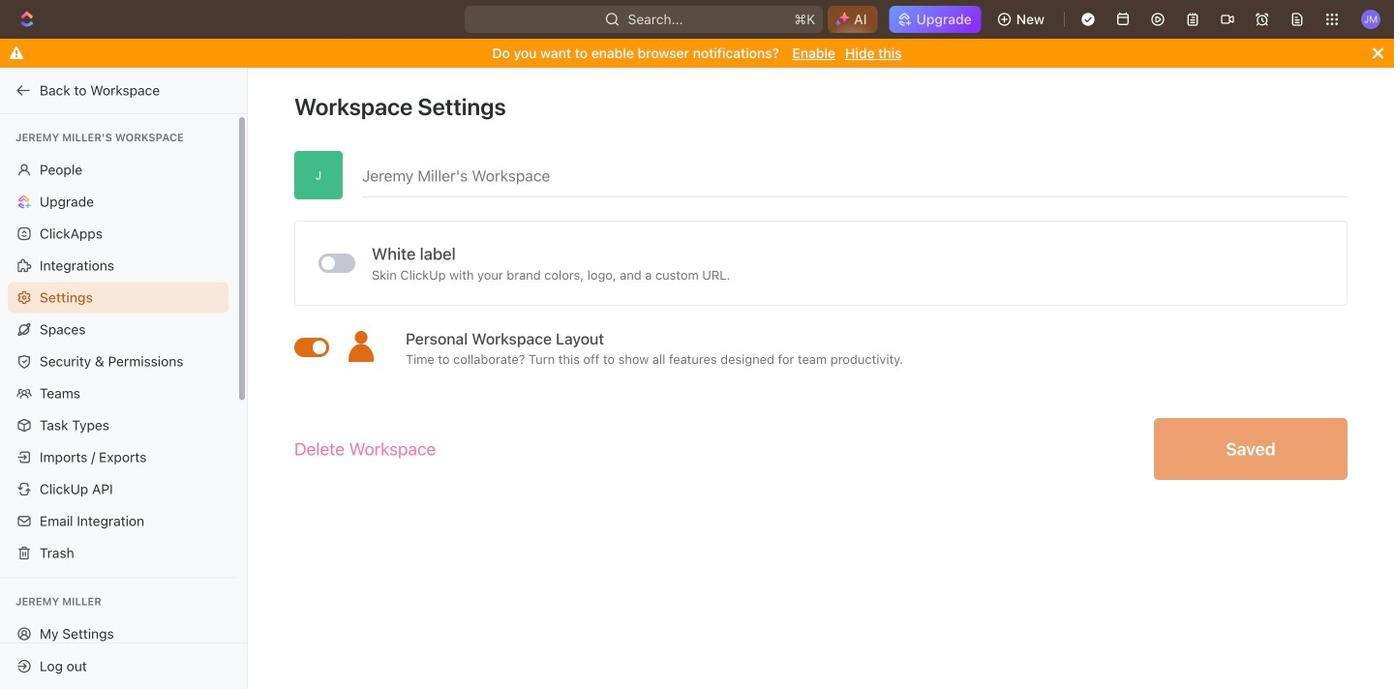 Task type: describe. For each thing, give the bounding box(es) containing it.
Team Na﻿me text field
[[362, 151, 1348, 197]]



Task type: vqa. For each thing, say whether or not it's contained in the screenshot.
'to' in the to do cell
no



